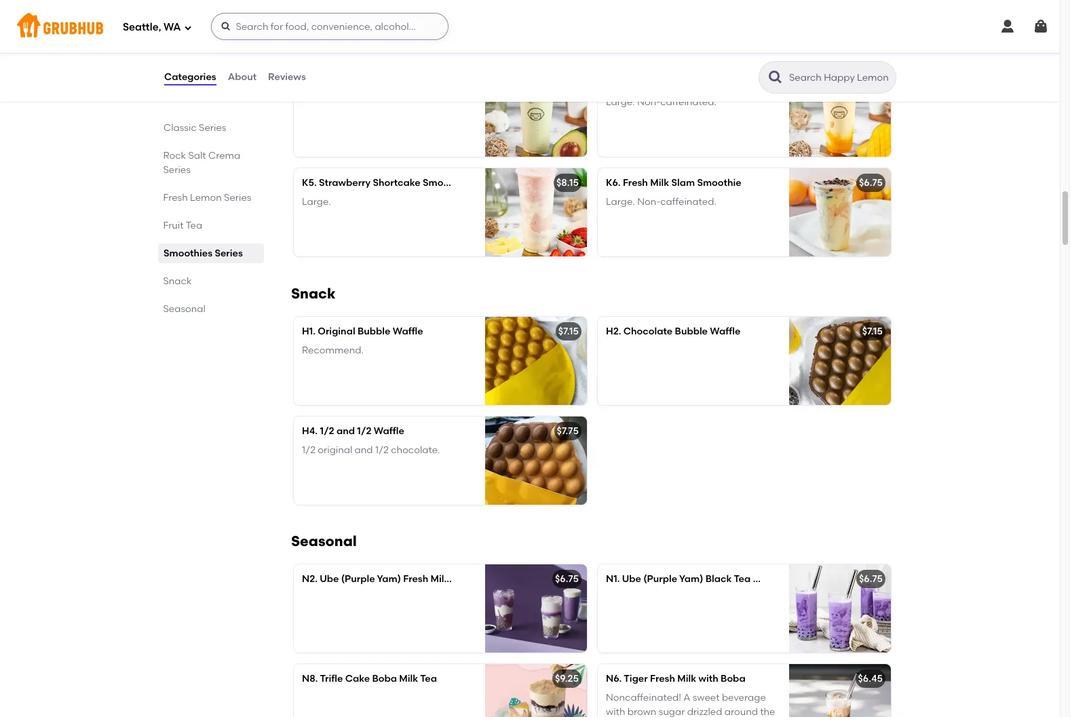 Task type: describe. For each thing, give the bounding box(es) containing it.
$9.25
[[555, 673, 579, 685]]

noncaffeinated!
[[606, 692, 681, 704]]

n2. ube (purple yam) fresh milk with taro ball
[[302, 573, 514, 585]]

strawberry
[[319, 177, 371, 189]]

k5.
[[302, 177, 317, 189]]

0 horizontal spatial svg image
[[184, 23, 192, 32]]

recommend.
[[302, 345, 364, 357]]

k6. fresh milk slam smoothie image
[[789, 168, 891, 257]]

fresh lemon series tab
[[164, 191, 259, 205]]

seattle,
[[123, 21, 161, 33]]

and for original
[[355, 445, 373, 456]]

1 horizontal spatial svg image
[[1000, 18, 1016, 35]]

h4.
[[302, 426, 318, 437]]

yam) for black
[[679, 573, 703, 585]]

original
[[318, 445, 352, 456]]

$6.45
[[858, 673, 883, 685]]

k6.
[[606, 177, 621, 189]]

series up the crema
[[199, 122, 226, 134]]

fresh lemon series
[[164, 192, 252, 204]]

bubble for original
[[358, 326, 390, 337]]

series inside the rock salt crema series
[[164, 164, 191, 176]]

$7.15 for the h2.  chocolate bubble waffle image
[[862, 326, 883, 337]]

snack tab
[[164, 274, 259, 288]]

1 vertical spatial (l)
[[469, 177, 479, 189]]

reviews
[[268, 71, 306, 83]]

n6.
[[606, 673, 622, 685]]

cake
[[345, 673, 370, 685]]

Search for food, convenience, alcohol... search field
[[211, 13, 448, 40]]

classic series
[[164, 122, 226, 134]]

crema
[[209, 150, 241, 162]]

about button
[[227, 53, 257, 102]]

tea for n8. trifle cake boba milk tea
[[420, 673, 437, 685]]

black
[[706, 573, 732, 585]]

categories button
[[164, 53, 217, 102]]

smoothies
[[164, 248, 212, 259]]

around
[[725, 706, 758, 717]]

ball for n1. ube (purple yam) black tea with taro ball (l)
[[798, 573, 816, 585]]

2 horizontal spatial smoothie
[[697, 177, 742, 189]]

$6.75 for $8.15
[[859, 177, 883, 189]]

n6. tiger fresh milk with boba image
[[789, 664, 891, 717]]

chocolate
[[624, 326, 673, 337]]

1 boba from the left
[[372, 673, 397, 685]]

n8.
[[302, 673, 318, 685]]

waffle for h2.  chocolate bubble waffle
[[710, 326, 741, 337]]

k1. avocado matcha smoothie (l) image
[[485, 0, 587, 57]]

h2.  chocolate bubble waffle image
[[789, 317, 891, 405]]

1 horizontal spatial snack
[[291, 285, 336, 302]]

k5. strawberry shortcake smoothie (l) image
[[485, 168, 587, 257]]

h2.
[[606, 326, 621, 337]]

h4. 1/2 and 1/2 waffle image
[[485, 417, 587, 505]]

bubble for chocolate
[[675, 326, 708, 337]]

1/2 right h4.
[[320, 426, 334, 437]]

reviews button
[[267, 53, 307, 102]]

k3.
[[302, 77, 317, 89]]

trifle
[[320, 673, 343, 685]]

n8. trifle cake boba milk tea image
[[485, 664, 587, 717]]

drizzled
[[687, 706, 722, 717]]

k5. strawberry shortcake smoothie (l)
[[302, 177, 479, 189]]

fruit tea tab
[[164, 219, 259, 233]]

n1. ube (purple yam) black tea with taro ball (l)
[[606, 573, 827, 585]]

series up snack tab
[[215, 248, 243, 259]]

h1. original bubble waffle image
[[485, 317, 587, 405]]

main navigation navigation
[[0, 0, 1060, 53]]

rock salt crema series tab
[[164, 149, 259, 177]]

2 horizontal spatial (l)
[[818, 573, 827, 585]]

1 horizontal spatial svg image
[[1033, 18, 1049, 35]]

caffeinated. for $8.15
[[660, 97, 717, 108]]

fruit tea
[[164, 220, 203, 231]]

classic series tab
[[164, 121, 259, 135]]

n6. tiger fresh milk with boba
[[606, 673, 746, 685]]

sugar
[[659, 706, 685, 717]]

and for 1/2
[[337, 426, 355, 437]]

smoothie inside 'button'
[[363, 77, 407, 89]]

shortcake
[[373, 177, 421, 189]]

(purple for n1.
[[644, 573, 677, 585]]

ube for n2.
[[320, 573, 339, 585]]

1 horizontal spatial seasonal
[[291, 533, 357, 550]]

fresh inside tab
[[164, 192, 188, 204]]

fruit
[[164, 220, 184, 231]]

seattle, wa
[[123, 21, 181, 33]]

n8. trifle cake boba milk tea
[[302, 673, 437, 685]]

large. for k5. strawberry shortcake smoothie (l)
[[606, 196, 635, 208]]



Task type: locate. For each thing, give the bounding box(es) containing it.
tea
[[186, 220, 203, 231], [734, 573, 751, 585], [420, 673, 437, 685]]

search icon image
[[768, 69, 784, 86]]

lemon
[[190, 192, 222, 204]]

$8.15 left k6.
[[556, 177, 579, 189]]

0 horizontal spatial bubble
[[358, 326, 390, 337]]

seasonal inside tab
[[164, 303, 206, 315]]

2 non- from the top
[[637, 196, 661, 208]]

with
[[452, 573, 472, 585], [753, 573, 773, 585], [699, 673, 719, 685], [606, 706, 625, 717]]

$8.15 for large.
[[556, 177, 579, 189]]

1 (purple from the left
[[341, 573, 375, 585]]

h1.
[[302, 326, 316, 337]]

1 horizontal spatial $7.15
[[862, 326, 883, 337]]

ube right n1.
[[622, 573, 641, 585]]

$7.15
[[558, 326, 579, 337], [862, 326, 883, 337]]

non-
[[637, 97, 661, 108], [637, 196, 661, 208]]

slam
[[672, 177, 695, 189]]

0 vertical spatial (l)
[[410, 77, 419, 89]]

smoothies series tab
[[164, 246, 259, 261]]

beverage
[[722, 692, 766, 704]]

2 vertical spatial (l)
[[818, 573, 827, 585]]

0 horizontal spatial snack
[[164, 276, 192, 287]]

avocado
[[319, 77, 361, 89]]

k4. mango smoothie (l) image
[[789, 69, 891, 157]]

wa
[[164, 21, 181, 33]]

1 vertical spatial tea
[[734, 573, 751, 585]]

and up original
[[337, 426, 355, 437]]

n1. ube (purple yam) black tea with taro ball (l) image
[[789, 565, 891, 653]]

1 vertical spatial caffeinated.
[[660, 196, 717, 208]]

1 horizontal spatial boba
[[721, 673, 746, 685]]

series down rock
[[164, 164, 191, 176]]

and down h4. 1/2 and 1/2 waffle at the bottom left of the page
[[355, 445, 373, 456]]

with inside noncaffeinated! a sweet beverage with brown sugar drizzled around th
[[606, 706, 625, 717]]

sweet
[[693, 692, 720, 704]]

h4. 1/2 and 1/2 waffle
[[302, 426, 404, 437]]

0 vertical spatial caffeinated.
[[660, 97, 717, 108]]

0 horizontal spatial tea
[[186, 220, 203, 231]]

boba
[[372, 673, 397, 685], [721, 673, 746, 685]]

bubble
[[358, 326, 390, 337], [675, 326, 708, 337]]

bubble right chocolate
[[675, 326, 708, 337]]

1 vertical spatial large. non-caffeinated.
[[606, 196, 717, 208]]

0 vertical spatial seasonal
[[164, 303, 206, 315]]

1 vertical spatial non-
[[637, 196, 661, 208]]

about
[[228, 71, 257, 83]]

ball for n2. ube (purple yam) fresh milk with taro ball
[[497, 573, 514, 585]]

categories
[[164, 71, 216, 83]]

1/2 original and 1/2 chocolate.
[[302, 445, 440, 456]]

0 horizontal spatial yam)
[[377, 573, 401, 585]]

1 ball from the left
[[497, 573, 514, 585]]

$8.15 down k2. mango matcha smoothie (l) image
[[860, 77, 883, 89]]

1 caffeinated. from the top
[[660, 97, 717, 108]]

svg image
[[1000, 18, 1016, 35], [184, 23, 192, 32]]

1 horizontal spatial smoothie
[[423, 177, 467, 189]]

tiger
[[624, 673, 648, 685]]

1 ube from the left
[[320, 573, 339, 585]]

(purple
[[341, 573, 375, 585], [644, 573, 677, 585]]

$6.75
[[859, 177, 883, 189], [555, 573, 579, 585], [859, 573, 883, 585]]

1 horizontal spatial ball
[[798, 573, 816, 585]]

(l)
[[410, 77, 419, 89], [469, 177, 479, 189], [818, 573, 827, 585]]

0 horizontal spatial svg image
[[220, 21, 231, 32]]

0 vertical spatial tea
[[186, 220, 203, 231]]

0 horizontal spatial $7.15
[[558, 326, 579, 337]]

smoothie right shortcake
[[423, 177, 467, 189]]

1 horizontal spatial yam)
[[679, 573, 703, 585]]

$8.15 for large. non-caffeinated.
[[860, 77, 883, 89]]

a
[[684, 692, 690, 704]]

bubble right original
[[358, 326, 390, 337]]

1 horizontal spatial $8.15
[[860, 77, 883, 89]]

h2.  chocolate bubble waffle
[[606, 326, 741, 337]]

2 (purple from the left
[[644, 573, 677, 585]]

0 horizontal spatial taro
[[474, 573, 494, 585]]

snack down smoothies
[[164, 276, 192, 287]]

0 horizontal spatial $8.15
[[556, 177, 579, 189]]

snack
[[164, 276, 192, 287], [291, 285, 336, 302]]

0 horizontal spatial (purple
[[341, 573, 375, 585]]

2 $7.15 from the left
[[862, 326, 883, 337]]

ube
[[320, 573, 339, 585], [622, 573, 641, 585]]

k3. avocado smoothie (l) button
[[294, 69, 587, 157]]

salt
[[189, 150, 206, 162]]

0 vertical spatial and
[[337, 426, 355, 437]]

smoothie right the 'avocado'
[[363, 77, 407, 89]]

2 ball from the left
[[798, 573, 816, 585]]

non- for k5. strawberry shortcake smoothie (l)
[[637, 196, 661, 208]]

yam) for fresh
[[377, 573, 401, 585]]

boba up the beverage
[[721, 673, 746, 685]]

caffeinated.
[[660, 97, 717, 108], [660, 196, 717, 208]]

$7.15 for h1. original bubble waffle image
[[558, 326, 579, 337]]

series right lemon
[[224, 192, 252, 204]]

(l) inside 'k3. avocado smoothie (l)' 'button'
[[410, 77, 419, 89]]

chocolate.
[[391, 445, 440, 456]]

1 vertical spatial $8.15
[[556, 177, 579, 189]]

seasonal tab
[[164, 302, 259, 316]]

rock salt crema series
[[164, 150, 241, 176]]

1 horizontal spatial ube
[[622, 573, 641, 585]]

taro for tea
[[775, 573, 796, 585]]

k6. fresh milk slam smoothie
[[606, 177, 742, 189]]

1 large. non-caffeinated. from the top
[[606, 97, 717, 108]]

1 horizontal spatial (purple
[[644, 573, 677, 585]]

large.
[[606, 97, 635, 108], [302, 196, 331, 208], [606, 196, 635, 208]]

1 horizontal spatial taro
[[775, 573, 796, 585]]

Search Happy Lemon search field
[[788, 71, 892, 84]]

snack up h1.
[[291, 285, 336, 302]]

1 vertical spatial and
[[355, 445, 373, 456]]

1 horizontal spatial (l)
[[469, 177, 479, 189]]

smoothie
[[363, 77, 407, 89], [423, 177, 467, 189], [697, 177, 742, 189]]

k2. mango matcha smoothie (l) image
[[789, 0, 891, 57]]

k3. avocado smoothie (l) image
[[485, 69, 587, 157]]

snack inside tab
[[164, 276, 192, 287]]

taro
[[474, 573, 494, 585], [775, 573, 796, 585]]

seasonal down snack tab
[[164, 303, 206, 315]]

ube for n1.
[[622, 573, 641, 585]]

tea inside tab
[[186, 220, 203, 231]]

1 horizontal spatial tea
[[420, 673, 437, 685]]

$8.15
[[860, 77, 883, 89], [556, 177, 579, 189]]

caffeinated. for $6.75
[[660, 196, 717, 208]]

2 caffeinated. from the top
[[660, 196, 717, 208]]

large. for k3. avocado smoothie (l)
[[606, 97, 635, 108]]

0 horizontal spatial (l)
[[410, 77, 419, 89]]

2 bubble from the left
[[675, 326, 708, 337]]

1/2 up 1/2 original and 1/2 chocolate.
[[357, 426, 372, 437]]

fresh
[[623, 177, 648, 189], [164, 192, 188, 204], [403, 573, 428, 585], [650, 673, 675, 685]]

large. non-caffeinated.
[[606, 97, 717, 108], [606, 196, 717, 208]]

large. non-caffeinated. for $6.75
[[606, 196, 717, 208]]

non- for k3. avocado smoothie (l)
[[637, 97, 661, 108]]

and
[[337, 426, 355, 437], [355, 445, 373, 456]]

waffle
[[393, 326, 423, 337], [710, 326, 741, 337], [374, 426, 404, 437]]

1/2
[[320, 426, 334, 437], [357, 426, 372, 437], [302, 445, 316, 456], [375, 445, 389, 456]]

yam)
[[377, 573, 401, 585], [679, 573, 703, 585]]

1 $7.15 from the left
[[558, 326, 579, 337]]

classic
[[164, 122, 197, 134]]

svg image
[[1033, 18, 1049, 35], [220, 21, 231, 32]]

2 vertical spatial tea
[[420, 673, 437, 685]]

0 horizontal spatial seasonal
[[164, 303, 206, 315]]

1 horizontal spatial bubble
[[675, 326, 708, 337]]

brown
[[628, 706, 657, 717]]

(purple for n2.
[[341, 573, 375, 585]]

original
[[318, 326, 355, 337]]

ball
[[497, 573, 514, 585], [798, 573, 816, 585]]

2 taro from the left
[[775, 573, 796, 585]]

2 yam) from the left
[[679, 573, 703, 585]]

series
[[199, 122, 226, 134], [164, 164, 191, 176], [224, 192, 252, 204], [215, 248, 243, 259]]

2 large. non-caffeinated. from the top
[[606, 196, 717, 208]]

ube right 'n2.'
[[320, 573, 339, 585]]

1 taro from the left
[[474, 573, 494, 585]]

waffle for h1. original bubble waffle
[[393, 326, 423, 337]]

1 yam) from the left
[[377, 573, 401, 585]]

0 vertical spatial large. non-caffeinated.
[[606, 97, 717, 108]]

seasonal
[[164, 303, 206, 315], [291, 533, 357, 550]]

(purple right n1.
[[644, 573, 677, 585]]

0 horizontal spatial smoothie
[[363, 77, 407, 89]]

boba right cake
[[372, 673, 397, 685]]

k3. avocado smoothie (l)
[[302, 77, 419, 89]]

n2. ube (purple yam) fresh milk with taro ball image
[[485, 565, 587, 653]]

$7.75
[[557, 426, 579, 437]]

h1. original bubble waffle
[[302, 326, 423, 337]]

seasonal up 'n2.'
[[291, 533, 357, 550]]

tea for n1. ube (purple yam) black tea with taro ball (l)
[[734, 573, 751, 585]]

milk
[[650, 177, 669, 189], [431, 573, 450, 585], [399, 673, 418, 685], [677, 673, 696, 685]]

1/2 left the chocolate.
[[375, 445, 389, 456]]

noncaffeinated! a sweet beverage with brown sugar drizzled around th
[[606, 692, 775, 717]]

smoothies series
[[164, 248, 243, 259]]

(purple right 'n2.'
[[341, 573, 375, 585]]

smoothie right the slam
[[697, 177, 742, 189]]

$6.75 for $6.75
[[859, 573, 883, 585]]

rock
[[164, 150, 186, 162]]

0 horizontal spatial ube
[[320, 573, 339, 585]]

1 non- from the top
[[637, 97, 661, 108]]

n2.
[[302, 573, 318, 585]]

2 boba from the left
[[721, 673, 746, 685]]

2 horizontal spatial tea
[[734, 573, 751, 585]]

0 horizontal spatial boba
[[372, 673, 397, 685]]

1/2 down h4.
[[302, 445, 316, 456]]

large. non-caffeinated. for $8.15
[[606, 97, 717, 108]]

2 ube from the left
[[622, 573, 641, 585]]

1 bubble from the left
[[358, 326, 390, 337]]

1 vertical spatial seasonal
[[291, 533, 357, 550]]

n1.
[[606, 573, 620, 585]]

taro for milk
[[474, 573, 494, 585]]

0 vertical spatial $8.15
[[860, 77, 883, 89]]

0 horizontal spatial ball
[[497, 573, 514, 585]]

0 vertical spatial non-
[[637, 97, 661, 108]]



Task type: vqa. For each thing, say whether or not it's contained in the screenshot.
Grubhub
no



